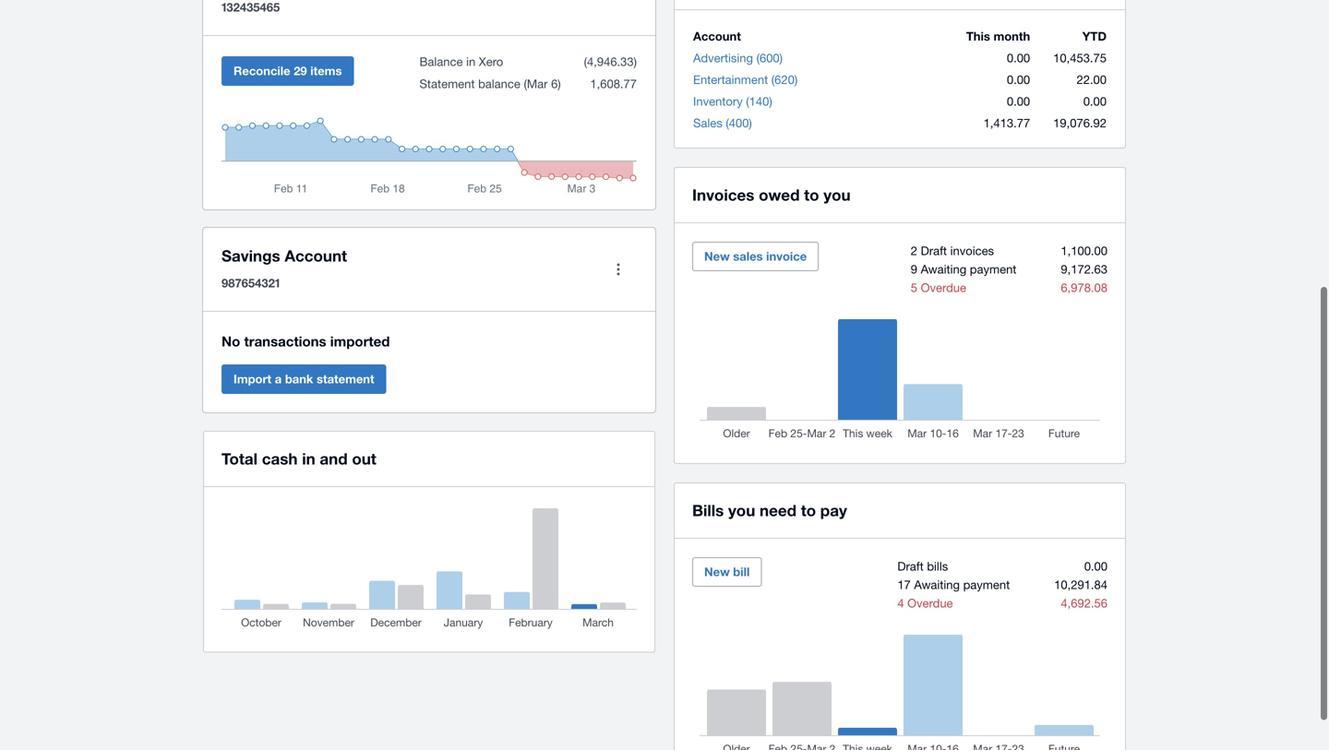 Task type: locate. For each thing, give the bounding box(es) containing it.
(mar
[[524, 77, 548, 91]]

advertising (600)
[[693, 51, 783, 65]]

0.00 for 0.00
[[1007, 94, 1030, 108]]

account up advertising
[[693, 29, 741, 43]]

1,413.77 link
[[984, 116, 1030, 130]]

(4,946.33)
[[584, 54, 637, 69]]

month
[[994, 29, 1030, 43]]

9 awaiting payment link
[[911, 262, 1017, 276]]

awaiting down the bills
[[914, 578, 960, 592]]

17 awaiting payment
[[898, 578, 1010, 592]]

inventory (140)
[[693, 94, 772, 108]]

reconcile 29 items button
[[222, 56, 354, 86]]

overdue for invoices owed to you
[[921, 281, 967, 295]]

payment
[[970, 262, 1017, 276], [963, 578, 1010, 592]]

2
[[911, 244, 918, 258]]

balance
[[420, 54, 463, 69]]

in left and
[[302, 450, 315, 468]]

0 vertical spatial payment
[[970, 262, 1017, 276]]

1 vertical spatial payment
[[963, 578, 1010, 592]]

total cash in and out
[[222, 450, 376, 468]]

0.00 link
[[1007, 51, 1030, 65], [1007, 72, 1030, 87], [1007, 94, 1030, 108], [1083, 94, 1107, 108], [1084, 559, 1108, 574]]

1 vertical spatial new
[[704, 565, 730, 579]]

sales
[[693, 116, 723, 130]]

you right bills
[[728, 501, 755, 520]]

10,453.75
[[1053, 51, 1107, 65]]

awaiting
[[921, 262, 967, 276], [914, 578, 960, 592]]

132435465 link
[[222, 0, 600, 20]]

1,100.00
[[1061, 244, 1108, 258]]

to right 'owed'
[[804, 186, 819, 204]]

draft right 2
[[921, 244, 947, 258]]

new left bill
[[704, 565, 730, 579]]

out
[[352, 450, 376, 468]]

19,076.92
[[1053, 116, 1107, 130]]

0.00 link for 10,453.75
[[1007, 51, 1030, 65]]

statement
[[420, 77, 475, 91]]

new sales invoice link
[[692, 242, 819, 271]]

account
[[693, 29, 741, 43], [285, 246, 347, 265]]

need
[[760, 501, 797, 520]]

1 vertical spatial account
[[285, 246, 347, 265]]

2 draft invoices
[[911, 244, 994, 258]]

bills
[[692, 501, 724, 520]]

entertainment (620) link
[[693, 72, 798, 87]]

new left sales
[[704, 249, 730, 264]]

imported
[[330, 333, 390, 350]]

payment for invoices owed to you
[[970, 262, 1017, 276]]

bills you need to pay
[[692, 501, 847, 520]]

items
[[310, 64, 342, 78]]

0 vertical spatial you
[[824, 186, 851, 204]]

import a bank statement link
[[222, 365, 386, 394]]

invoices
[[950, 244, 994, 258]]

0 vertical spatial to
[[804, 186, 819, 204]]

you
[[824, 186, 851, 204], [728, 501, 755, 520]]

22.00 link
[[1077, 72, 1107, 87]]

1 vertical spatial you
[[728, 501, 755, 520]]

0 vertical spatial in
[[466, 54, 476, 69]]

5
[[911, 281, 918, 295]]

ytd
[[1083, 29, 1107, 43]]

import a bank statement
[[234, 372, 374, 386]]

0 horizontal spatial you
[[728, 501, 755, 520]]

awaiting up 5 overdue
[[921, 262, 967, 276]]

draft up 17
[[898, 559, 924, 574]]

overdue right 4
[[908, 596, 953, 611]]

1 vertical spatial to
[[801, 501, 816, 520]]

0 vertical spatial account
[[693, 29, 741, 43]]

987654321
[[222, 276, 280, 290]]

invoices
[[692, 186, 755, 204]]

2 new from the top
[[704, 565, 730, 579]]

1 horizontal spatial in
[[466, 54, 476, 69]]

1 vertical spatial in
[[302, 450, 315, 468]]

1,100.00 link
[[1061, 244, 1108, 258]]

1 horizontal spatial you
[[824, 186, 851, 204]]

1 horizontal spatial account
[[693, 29, 741, 43]]

1 vertical spatial overdue
[[908, 596, 953, 611]]

0 vertical spatial awaiting
[[921, 262, 967, 276]]

bill
[[733, 565, 750, 579]]

total cash in and out link
[[222, 446, 376, 472]]

account right savings
[[285, 246, 347, 265]]

this month
[[966, 29, 1030, 43]]

1,608.77
[[587, 77, 637, 91]]

6,978.08 link
[[1061, 281, 1108, 295]]

1 new from the top
[[704, 249, 730, 264]]

bills you need to pay link
[[692, 498, 847, 523]]

in
[[466, 54, 476, 69], [302, 450, 315, 468]]

and
[[320, 450, 348, 468]]

owed
[[759, 186, 800, 204]]

entertainment (620)
[[693, 72, 798, 87]]

0 vertical spatial overdue
[[921, 281, 967, 295]]

10,291.84
[[1054, 578, 1108, 592]]

17 awaiting payment link
[[898, 578, 1010, 592]]

to left pay
[[801, 501, 816, 520]]

new for new bill
[[704, 565, 730, 579]]

new
[[704, 249, 730, 264], [704, 565, 730, 579]]

9
[[911, 262, 918, 276]]

awaiting for invoices owed to you
[[921, 262, 967, 276]]

overdue
[[921, 281, 967, 295], [908, 596, 953, 611]]

awaiting for bills you need to pay
[[914, 578, 960, 592]]

in left the xero at top left
[[466, 54, 476, 69]]

9 awaiting payment
[[911, 262, 1017, 276]]

overdue down 9 awaiting payment
[[921, 281, 967, 295]]

you right 'owed'
[[824, 186, 851, 204]]

0.00 for 22.00
[[1007, 72, 1030, 87]]

reconcile 29 items
[[234, 64, 342, 78]]

to
[[804, 186, 819, 204], [801, 501, 816, 520]]

1 vertical spatial awaiting
[[914, 578, 960, 592]]

overdue for bills you need to pay
[[908, 596, 953, 611]]

balance
[[478, 77, 520, 91]]

0 vertical spatial new
[[704, 249, 730, 264]]



Task type: describe. For each thing, give the bounding box(es) containing it.
6)
[[551, 77, 561, 91]]

advertising (600) link
[[693, 51, 783, 65]]

statement
[[317, 372, 374, 386]]

6,978.08
[[1061, 281, 1108, 295]]

cash
[[262, 450, 298, 468]]

transactions
[[244, 333, 326, 350]]

sales (400) link
[[693, 116, 752, 130]]

manage menu toggle image
[[600, 251, 637, 288]]

sales
[[733, 249, 763, 264]]

to inside the invoices owed to you link
[[804, 186, 819, 204]]

draft bills
[[898, 559, 948, 574]]

savings
[[222, 246, 280, 265]]

no transactions imported
[[222, 333, 390, 350]]

1 vertical spatial draft
[[898, 559, 924, 574]]

2 draft invoices link
[[911, 244, 994, 258]]

4
[[898, 596, 904, 611]]

22.00
[[1077, 72, 1107, 87]]

9,172.63
[[1061, 262, 1108, 276]]

0 horizontal spatial in
[[302, 450, 315, 468]]

4,692.56 link
[[1061, 596, 1108, 611]]

sales (400)
[[693, 116, 752, 130]]

new for new sales invoice
[[704, 249, 730, 264]]

payment for bills you need to pay
[[963, 578, 1010, 592]]

19,076.92 link
[[1053, 116, 1107, 130]]

1,413.77
[[984, 116, 1030, 130]]

132435465
[[222, 0, 280, 14]]

0.00 link for 22.00
[[1007, 72, 1030, 87]]

a
[[275, 372, 282, 386]]

statement balance (mar 6)
[[420, 77, 561, 91]]

import
[[234, 372, 272, 386]]

entertainment
[[693, 72, 768, 87]]

inventory
[[693, 94, 743, 108]]

pay
[[820, 501, 847, 520]]

new sales invoice
[[704, 249, 807, 264]]

9,172.63 link
[[1061, 262, 1108, 276]]

balance in xero
[[420, 54, 503, 69]]

advertising
[[693, 51, 753, 65]]

5 overdue link
[[911, 281, 967, 295]]

10,453.75 link
[[1053, 51, 1107, 65]]

invoices owed to you link
[[692, 182, 851, 208]]

new bill
[[704, 565, 750, 579]]

(400)
[[726, 116, 752, 130]]

to inside bills you need to pay link
[[801, 501, 816, 520]]

5 overdue
[[911, 281, 967, 295]]

10,291.84 link
[[1054, 578, 1108, 592]]

4,692.56
[[1061, 596, 1108, 611]]

new bill link
[[692, 558, 762, 587]]

bills
[[927, 559, 948, 574]]

4 overdue link
[[898, 596, 953, 611]]

savings account
[[222, 246, 347, 265]]

0.00 for 10,453.75
[[1007, 51, 1030, 65]]

(600)
[[757, 51, 783, 65]]

(620)
[[772, 72, 798, 87]]

inventory (140) link
[[693, 94, 772, 108]]

17
[[898, 578, 911, 592]]

0 vertical spatial draft
[[921, 244, 947, 258]]

0 horizontal spatial account
[[285, 246, 347, 265]]

29
[[294, 64, 307, 78]]

0.00 link for 0.00
[[1007, 94, 1030, 108]]

reconcile
[[234, 64, 290, 78]]

invoice
[[766, 249, 807, 264]]

this
[[966, 29, 990, 43]]

total
[[222, 450, 258, 468]]

(140)
[[746, 94, 772, 108]]

bank
[[285, 372, 313, 386]]

xero
[[479, 54, 503, 69]]

invoices owed to you
[[692, 186, 851, 204]]

no
[[222, 333, 240, 350]]

4 overdue
[[898, 596, 953, 611]]



Task type: vqa. For each thing, say whether or not it's contained in the screenshot.
"New bill"
yes



